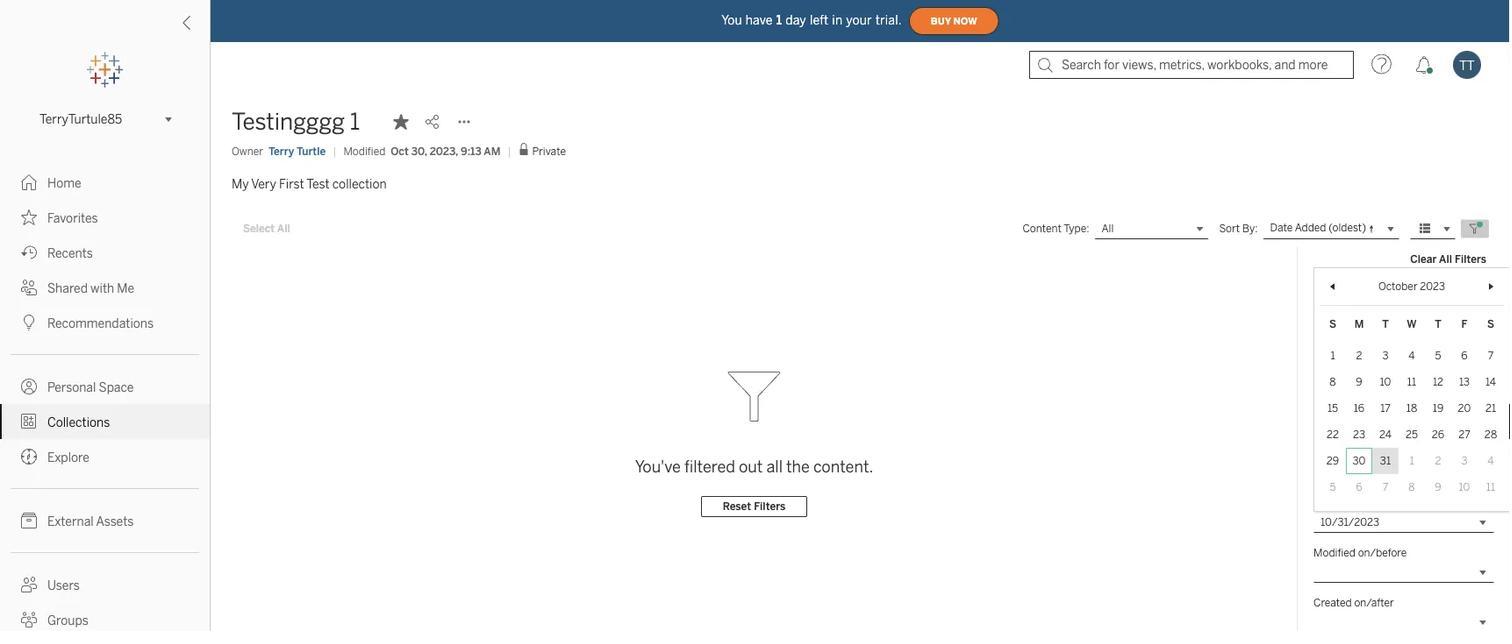 Task type: describe. For each thing, give the bounding box(es) containing it.
wednesday, october 4, 2023 cell
[[1399, 343, 1425, 369]]

filters inside button
[[754, 501, 786, 514]]

collection
[[332, 177, 387, 191]]

modified for modified on/before
[[1314, 547, 1356, 559]]

reset filters button
[[701, 497, 807, 518]]

17
[[1380, 402, 1391, 415]]

8 for wednesday, november 8, 2023 "cell"
[[1409, 481, 1415, 494]]

clear
[[1410, 253, 1437, 266]]

4 for saturday, november 4, 2023 cell
[[1488, 455, 1494, 468]]

keyword
[[1354, 273, 1395, 286]]

select
[[243, 223, 275, 235]]

Search for views, metrics, workbooks, and more text field
[[1029, 51, 1354, 79]]

sunday, october 1, 2023 cell
[[1320, 343, 1346, 369]]

added
[[1295, 222, 1326, 234]]

1 left day
[[776, 13, 782, 27]]

first
[[279, 177, 304, 191]]

left
[[810, 13, 829, 27]]

day
[[785, 13, 806, 27]]

30,
[[411, 145, 427, 158]]

space
[[99, 380, 134, 395]]

tuesday, october 24, 2023 cell
[[1372, 422, 1399, 448]]

thursday, october 26, 2023 cell
[[1425, 422, 1451, 448]]

explore link
[[0, 440, 210, 475]]

date added (oldest) button
[[1263, 218, 1400, 240]]

thursday, october 19, 2023 cell
[[1425, 396, 1451, 422]]

sunday, november 5, 2023 cell
[[1320, 475, 1346, 501]]

Created on/after text field
[[1314, 612, 1494, 632]]

personal space link
[[0, 369, 210, 405]]

tuesday, october 31, 2023 cell
[[1372, 448, 1399, 475]]

7 for saturday, october 7, 2023 cell
[[1488, 350, 1494, 363]]

the
[[786, 458, 810, 477]]

select all button
[[232, 218, 302, 240]]

filtered
[[684, 458, 735, 477]]

groups
[[47, 614, 88, 628]]

wednesday, october 18, 2023 cell
[[1399, 396, 1425, 422]]

friday, october 13, 2023 cell
[[1451, 369, 1478, 396]]

11 for saturday, november 11, 2023 cell
[[1486, 481, 1495, 494]]

terry
[[269, 145, 294, 158]]

content
[[1023, 222, 1062, 235]]

recommendations link
[[0, 305, 210, 340]]

13
[[1459, 376, 1470, 389]]

9:13
[[461, 145, 481, 158]]

modified on/after
[[1314, 497, 1398, 509]]

1 t column header from the left
[[1372, 311, 1399, 338]]

created on/after
[[1314, 597, 1394, 609]]

6 for friday, october 6, 2023 cell
[[1461, 350, 1468, 363]]

2 t from the left
[[1435, 318, 1441, 331]]

my very first test collection
[[232, 177, 387, 191]]

sunday, october 22, 2023 cell
[[1320, 422, 1346, 448]]

you've
[[635, 458, 681, 477]]

tuesday, october 17, 2023 cell
[[1372, 396, 1399, 422]]

26
[[1432, 429, 1444, 442]]

thursday, november 2, 2023 cell
[[1425, 448, 1451, 475]]

2023,
[[430, 145, 458, 158]]

buy
[[931, 16, 951, 27]]

s for 2nd s column header from the left
[[1487, 318, 1494, 331]]

details
[[1314, 332, 1348, 345]]

24
[[1379, 429, 1392, 442]]

friday, october 6, 2023 cell
[[1451, 343, 1478, 369]]

on/before
[[1358, 547, 1407, 559]]

content.
[[813, 458, 873, 477]]

terry turtle link
[[269, 143, 326, 159]]

5 for sunday, november 5, 2023 cell
[[1330, 481, 1336, 494]]

f
[[1461, 318, 1467, 331]]

have
[[746, 13, 773, 27]]

collections
[[47, 415, 110, 430]]

11 for wednesday, october 11, 2023 cell
[[1407, 376, 1416, 389]]

you
[[721, 13, 742, 27]]

oct
[[391, 145, 409, 158]]

favorites
[[47, 211, 98, 226]]

1 | from the left
[[333, 145, 336, 158]]

4 for wednesday, october 4, 2023 cell
[[1409, 350, 1415, 363]]

content type:
[[1023, 222, 1089, 235]]

9 for thursday, november 9, 2023 cell on the bottom right of page
[[1435, 481, 1441, 494]]

tuesday, november 7, 2023 cell
[[1372, 475, 1399, 501]]

2 s column header from the left
[[1478, 311, 1504, 338]]

sort
[[1219, 222, 1240, 235]]

22
[[1327, 429, 1339, 442]]

30
[[1353, 455, 1366, 468]]

1 inside "cell"
[[1331, 350, 1335, 363]]

personal space
[[47, 380, 134, 395]]

navigation panel element
[[0, 53, 210, 632]]

5 for "thursday, october 5, 2023" 'cell'
[[1435, 350, 1441, 363]]

thursday, october 5, 2023 cell
[[1425, 343, 1451, 369]]

monday, november 6, 2023 cell
[[1346, 475, 1372, 501]]

29
[[1327, 455, 1339, 468]]

sort by:
[[1219, 222, 1258, 235]]

Filter by keyword text field
[[1314, 289, 1494, 310]]

modified for modified on/after
[[1314, 497, 1356, 509]]

select all
[[243, 223, 290, 235]]

(oldest)
[[1329, 222, 1366, 234]]

external assets link
[[0, 504, 210, 539]]

m
[[1354, 318, 1364, 331]]

3 for friday, november 3, 2023 cell on the right of page
[[1461, 455, 1468, 468]]

trial.
[[875, 13, 902, 27]]

by
[[1341, 273, 1352, 286]]

very
[[251, 177, 276, 191]]

2 | from the left
[[508, 145, 511, 158]]

october 2023 heading
[[1378, 281, 1445, 293]]

f column header
[[1451, 311, 1478, 338]]

1 t from the left
[[1382, 318, 1389, 331]]

list view image
[[1417, 221, 1433, 237]]

sunday, october 8, 2023 cell
[[1320, 369, 1346, 396]]

collections link
[[0, 405, 210, 440]]

external assets
[[47, 515, 134, 529]]

saturday, november 11, 2023 cell
[[1478, 475, 1504, 501]]

2023
[[1420, 281, 1445, 293]]

Modified on/after text field
[[1314, 512, 1494, 533]]

monday, october 16, 2023 cell
[[1346, 396, 1372, 422]]

wednesday, november 1, 2023 cell
[[1399, 448, 1425, 475]]

personal
[[47, 380, 96, 395]]

recommendations
[[47, 316, 154, 331]]

9 for monday, october 9, 2023 cell
[[1356, 376, 1362, 389]]

14
[[1486, 376, 1496, 389]]

7 for tuesday, november 7, 2023 cell
[[1383, 481, 1388, 494]]

thursday, november 9, 2023 cell
[[1425, 475, 1451, 501]]



Task type: locate. For each thing, give the bounding box(es) containing it.
row containing 22
[[1320, 422, 1504, 448]]

8 inside cell
[[1330, 376, 1336, 389]]

on/after up created on/after text field
[[1354, 597, 1394, 609]]

s column header left the m
[[1320, 311, 1346, 338]]

4 inside cell
[[1488, 455, 1494, 468]]

filters
[[1455, 253, 1486, 266], [754, 501, 786, 514]]

1 vertical spatial owner
[[1314, 360, 1345, 372]]

created
[[1314, 597, 1352, 609]]

0 horizontal spatial all
[[277, 223, 290, 235]]

0 vertical spatial 11
[[1407, 376, 1416, 389]]

saturday, october 7, 2023 cell
[[1478, 343, 1504, 369]]

4 row from the top
[[1320, 422, 1504, 448]]

19
[[1433, 402, 1444, 415]]

buy now
[[931, 16, 977, 27]]

5 inside cell
[[1330, 481, 1336, 494]]

1 vertical spatial 11
[[1486, 481, 1495, 494]]

11 down saturday, november 4, 2023 cell
[[1486, 481, 1495, 494]]

7 right the monday, november 6, 2023 cell
[[1383, 481, 1388, 494]]

main navigation. press the up and down arrow keys to access links. element
[[0, 165, 210, 632]]

saturday, november 4, 2023 cell
[[1478, 448, 1504, 475]]

3 right monday, october 2, 2023 cell
[[1382, 350, 1389, 363]]

now
[[954, 16, 977, 27]]

5
[[1435, 350, 1441, 363], [1330, 481, 1336, 494]]

6 right "thursday, october 5, 2023" 'cell'
[[1461, 350, 1468, 363]]

0 horizontal spatial 4
[[1409, 350, 1415, 363]]

1 down wednesday, october 25, 2023 cell
[[1410, 455, 1414, 468]]

users link
[[0, 568, 210, 603]]

t column header right the m
[[1372, 311, 1399, 338]]

9 inside cell
[[1356, 376, 1362, 389]]

0 horizontal spatial |
[[333, 145, 336, 158]]

0 horizontal spatial 7
[[1383, 481, 1388, 494]]

0 horizontal spatial 5
[[1330, 481, 1336, 494]]

owner down the details in the bottom right of the page
[[1314, 360, 1345, 372]]

2 for thursday, november 2, 2023 cell
[[1435, 455, 1441, 468]]

9
[[1356, 376, 1362, 389], [1435, 481, 1441, 494]]

20
[[1458, 402, 1471, 415]]

terryturtule85
[[39, 112, 122, 127]]

8 right tuesday, november 7, 2023 cell
[[1409, 481, 1415, 494]]

owner up the my
[[232, 145, 263, 158]]

5 up 12
[[1435, 350, 1441, 363]]

home
[[47, 176, 81, 190]]

with
[[90, 281, 114, 296]]

6 inside the monday, november 6, 2023 cell
[[1356, 481, 1362, 494]]

tuesday, october 10, 2023 cell
[[1372, 369, 1399, 396]]

31
[[1380, 455, 1391, 468]]

16
[[1354, 402, 1365, 415]]

8 up sunday, october 15, 2023 'cell'
[[1330, 376, 1336, 389]]

1 horizontal spatial 3
[[1461, 455, 1468, 468]]

9 right "sunday, october 8, 2023" cell
[[1356, 376, 1362, 389]]

filter
[[1314, 273, 1338, 286]]

0 vertical spatial 9
[[1356, 376, 1362, 389]]

buy now button
[[909, 7, 999, 35]]

modified down "sunday, october 29, 2023" cell
[[1314, 497, 1356, 509]]

w
[[1407, 318, 1417, 331]]

all right select
[[277, 223, 290, 235]]

1 s column header from the left
[[1320, 311, 1346, 338]]

10 inside cell
[[1380, 376, 1391, 389]]

1 vertical spatial 10
[[1459, 481, 1470, 494]]

0 vertical spatial modified
[[343, 145, 385, 158]]

monday, october 9, 2023 cell
[[1346, 369, 1372, 396]]

friday, october 27, 2023 cell
[[1451, 422, 1478, 448]]

owner
[[232, 145, 263, 158], [1314, 360, 1345, 372]]

tuesday, october 3, 2023 cell
[[1372, 343, 1399, 369]]

10 for the tuesday, october 10, 2023 cell
[[1380, 376, 1391, 389]]

external
[[47, 515, 94, 529]]

8 inside "cell"
[[1409, 481, 1415, 494]]

3 row from the top
[[1320, 396, 1504, 422]]

1 vertical spatial 5
[[1330, 481, 1336, 494]]

8
[[1330, 376, 1336, 389], [1409, 481, 1415, 494]]

am
[[484, 145, 501, 158]]

9 inside cell
[[1435, 481, 1441, 494]]

on/after up the modified on/after text field
[[1358, 497, 1398, 509]]

1 vertical spatial filters
[[754, 501, 786, 514]]

1 vertical spatial 6
[[1356, 481, 1362, 494]]

1 vertical spatial 2
[[1435, 455, 1441, 468]]

11 inside wednesday, october 11, 2023 cell
[[1407, 376, 1416, 389]]

5 down 29
[[1330, 481, 1336, 494]]

10 right monday, october 9, 2023 cell
[[1380, 376, 1391, 389]]

tag
[[1314, 410, 1330, 422]]

0 horizontal spatial t column header
[[1372, 311, 1399, 338]]

row containing 1
[[1320, 343, 1504, 369]]

1 horizontal spatial s
[[1487, 318, 1494, 331]]

wednesday, october 25, 2023 cell
[[1399, 422, 1425, 448]]

explore
[[47, 451, 89, 465]]

1 horizontal spatial 4
[[1488, 455, 1494, 468]]

6 inside friday, october 6, 2023 cell
[[1461, 350, 1468, 363]]

m column header
[[1346, 311, 1372, 338]]

t right w column header
[[1435, 318, 1441, 331]]

23
[[1353, 429, 1365, 442]]

2 s from the left
[[1487, 318, 1494, 331]]

all inside button
[[277, 223, 290, 235]]

5 row from the top
[[1320, 448, 1504, 475]]

row header
[[1320, 311, 1504, 338]]

filter by keyword
[[1314, 273, 1395, 286]]

0 vertical spatial date
[[1270, 222, 1293, 234]]

4 right tuesday, october 3, 2023 cell
[[1409, 350, 1415, 363]]

10 inside cell
[[1459, 481, 1470, 494]]

row
[[1320, 343, 1504, 369], [1320, 369, 1504, 396], [1320, 396, 1504, 422], [1320, 422, 1504, 448], [1320, 448, 1504, 475], [1320, 475, 1504, 501]]

5 inside 'cell'
[[1435, 350, 1441, 363]]

monday, october 30, 2023 cell
[[1346, 448, 1372, 475]]

saturday, october 21, 2023 cell
[[1478, 396, 1504, 422]]

saturday, october 28, 2023 cell
[[1478, 422, 1504, 448]]

27
[[1459, 429, 1470, 442]]

thursday, october 12, 2023 cell
[[1425, 369, 1451, 396]]

0 vertical spatial filters
[[1455, 253, 1486, 266]]

shared
[[47, 281, 88, 296]]

1 horizontal spatial 2
[[1435, 455, 1441, 468]]

1 vertical spatial 4
[[1488, 455, 1494, 468]]

1 inside cell
[[1410, 455, 1414, 468]]

s column header
[[1320, 311, 1346, 338], [1478, 311, 1504, 338]]

1 horizontal spatial 5
[[1435, 350, 1441, 363]]

0 horizontal spatial date
[[1270, 222, 1293, 234]]

0 horizontal spatial 8
[[1330, 376, 1336, 389]]

you have 1 day left in your trial.
[[721, 13, 902, 27]]

october
[[1378, 281, 1418, 293]]

s for first s column header from left
[[1329, 318, 1336, 331]]

modified left on/before
[[1314, 547, 1356, 559]]

1 horizontal spatial 11
[[1486, 481, 1495, 494]]

s up the details in the bottom right of the page
[[1329, 318, 1336, 331]]

t right m 'column header'
[[1382, 318, 1389, 331]]

2 horizontal spatial all
[[1439, 253, 1452, 266]]

10
[[1380, 376, 1391, 389], [1459, 481, 1470, 494]]

date for date added (oldest)
[[1270, 222, 1293, 234]]

your
[[846, 13, 872, 27]]

my
[[232, 177, 249, 191]]

1 horizontal spatial 8
[[1409, 481, 1415, 494]]

| right turtle
[[333, 145, 336, 158]]

all inside popup button
[[1102, 223, 1114, 235]]

6 row from the top
[[1320, 475, 1504, 501]]

t column header right w
[[1425, 311, 1451, 338]]

monday, october 2, 2023 cell
[[1346, 343, 1372, 369]]

15
[[1327, 402, 1338, 415]]

all for select all
[[277, 223, 290, 235]]

0 vertical spatial 4
[[1409, 350, 1415, 363]]

out
[[739, 458, 763, 477]]

11
[[1407, 376, 1416, 389], [1486, 481, 1495, 494]]

row containing 29
[[1320, 448, 1504, 475]]

t column header
[[1372, 311, 1399, 338], [1425, 311, 1451, 338]]

friday, october 20, 2023 cell
[[1451, 396, 1478, 422]]

w column header
[[1399, 311, 1425, 338]]

6 up modified on/after
[[1356, 481, 1362, 494]]

3 for tuesday, october 3, 2023 cell
[[1382, 350, 1389, 363]]

t
[[1382, 318, 1389, 331], [1435, 318, 1441, 331]]

october 2023 grid
[[1320, 311, 1504, 501]]

date added (oldest)
[[1270, 222, 1366, 234]]

all right "clear"
[[1439, 253, 1452, 266]]

all right type:
[[1102, 223, 1114, 235]]

7
[[1488, 350, 1494, 363], [1383, 481, 1388, 494]]

row containing 8
[[1320, 369, 1504, 396]]

2 right wednesday, november 1, 2023 cell
[[1435, 455, 1441, 468]]

1 vertical spatial 3
[[1461, 455, 1468, 468]]

0 vertical spatial 2
[[1356, 350, 1362, 363]]

clear all filters
[[1410, 253, 1486, 266]]

6
[[1461, 350, 1468, 363], [1356, 481, 1362, 494]]

users
[[47, 579, 80, 593]]

0 vertical spatial 6
[[1461, 350, 1468, 363]]

10 left saturday, november 11, 2023 cell
[[1459, 481, 1470, 494]]

11 inside saturday, november 11, 2023 cell
[[1486, 481, 1495, 494]]

0 horizontal spatial 10
[[1380, 376, 1391, 389]]

date down 29
[[1314, 469, 1337, 482]]

filters right reset
[[754, 501, 786, 514]]

1 s from the left
[[1329, 318, 1336, 331]]

row header containing s
[[1320, 311, 1504, 338]]

sunday, october 29, 2023 cell
[[1320, 448, 1346, 475]]

1 horizontal spatial owner
[[1314, 360, 1345, 372]]

|
[[333, 145, 336, 158], [508, 145, 511, 158]]

october 2023
[[1378, 281, 1445, 293]]

12
[[1433, 376, 1443, 389]]

1 horizontal spatial filters
[[1455, 253, 1486, 266]]

1 vertical spatial 7
[[1383, 481, 1388, 494]]

assets
[[96, 515, 134, 529]]

2 t column header from the left
[[1425, 311, 1451, 338]]

0 horizontal spatial 6
[[1356, 481, 1362, 494]]

in
[[832, 13, 843, 27]]

s column header right the f
[[1478, 311, 1504, 338]]

shared with me link
[[0, 270, 210, 305]]

0 horizontal spatial filters
[[754, 501, 786, 514]]

all for clear all filters
[[1439, 253, 1452, 266]]

1 up owner terry turtle | modified oct 30, 2023, 9:13 am |
[[350, 108, 360, 136]]

1 horizontal spatial 9
[[1435, 481, 1441, 494]]

friday, november 10, 2023 cell
[[1451, 475, 1478, 501]]

shared with me
[[47, 281, 134, 296]]

modified up collection
[[343, 145, 385, 158]]

0 horizontal spatial 3
[[1382, 350, 1389, 363]]

18
[[1406, 402, 1417, 415]]

0 horizontal spatial 11
[[1407, 376, 1416, 389]]

9 right wednesday, november 8, 2023 "cell"
[[1435, 481, 1441, 494]]

1 horizontal spatial 6
[[1461, 350, 1468, 363]]

date
[[1270, 222, 1293, 234], [1314, 469, 1337, 482]]

favorites link
[[0, 200, 210, 235]]

reset
[[723, 501, 751, 514]]

all
[[766, 458, 783, 477]]

1 row from the top
[[1320, 343, 1504, 369]]

1 horizontal spatial 7
[[1488, 350, 1494, 363]]

28
[[1484, 429, 1497, 442]]

0 horizontal spatial s column header
[[1320, 311, 1346, 338]]

filters inside button
[[1455, 253, 1486, 266]]

0 vertical spatial 7
[[1488, 350, 1494, 363]]

recents
[[47, 246, 93, 261]]

monday, october 23, 2023 cell
[[1346, 422, 1372, 448]]

4 right friday, november 3, 2023 cell on the right of page
[[1488, 455, 1494, 468]]

home link
[[0, 165, 210, 200]]

1 horizontal spatial t column header
[[1425, 311, 1451, 338]]

2 for monday, october 2, 2023 cell
[[1356, 350, 1362, 363]]

0 horizontal spatial t
[[1382, 318, 1389, 331]]

row containing 5
[[1320, 475, 1504, 501]]

0 vertical spatial owner
[[232, 145, 263, 158]]

0 vertical spatial 8
[[1330, 376, 1336, 389]]

terryturtule85 button
[[32, 109, 177, 130]]

| right am
[[508, 145, 511, 158]]

0 vertical spatial 5
[[1435, 350, 1441, 363]]

clear all filters button
[[1402, 249, 1494, 270]]

1 vertical spatial date
[[1314, 469, 1337, 482]]

1 horizontal spatial date
[[1314, 469, 1337, 482]]

on/after for modified on/after
[[1358, 497, 1398, 509]]

6 for the monday, november 6, 2023 cell
[[1356, 481, 1362, 494]]

1
[[776, 13, 782, 27], [350, 108, 360, 136], [1331, 350, 1335, 363], [1410, 455, 1414, 468]]

date for date
[[1314, 469, 1337, 482]]

owner for owner
[[1314, 360, 1345, 372]]

date inside popup button
[[1270, 222, 1293, 234]]

4
[[1409, 350, 1415, 363], [1488, 455, 1494, 468]]

testingggg
[[232, 108, 345, 136]]

by:
[[1242, 222, 1258, 235]]

friday, november 3, 2023 cell
[[1451, 448, 1478, 475]]

2 up monday, october 9, 2023 cell
[[1356, 350, 1362, 363]]

recents link
[[0, 235, 210, 270]]

1 horizontal spatial s column header
[[1478, 311, 1504, 338]]

3 left saturday, november 4, 2023 cell
[[1461, 455, 1468, 468]]

you've filtered out all the content.
[[635, 458, 873, 477]]

on/after
[[1358, 497, 1398, 509], [1354, 597, 1394, 609]]

wednesday, october 11, 2023 cell
[[1399, 369, 1425, 396]]

modified on/before
[[1314, 547, 1407, 559]]

date left added
[[1270, 222, 1293, 234]]

2 row from the top
[[1320, 369, 1504, 396]]

sunday, october 15, 2023 cell
[[1320, 396, 1346, 422]]

filters right "clear"
[[1455, 253, 1486, 266]]

reset filters
[[723, 501, 786, 514]]

1 vertical spatial modified
[[1314, 497, 1356, 509]]

1 horizontal spatial t
[[1435, 318, 1441, 331]]

0 horizontal spatial s
[[1329, 318, 1336, 331]]

1 vertical spatial on/after
[[1354, 597, 1394, 609]]

0 vertical spatial on/after
[[1358, 497, 1398, 509]]

11 left 12
[[1407, 376, 1416, 389]]

7 right friday, october 6, 2023 cell
[[1488, 350, 1494, 363]]

0 vertical spatial 10
[[1380, 376, 1391, 389]]

all inside button
[[1439, 253, 1452, 266]]

25
[[1406, 429, 1418, 442]]

1 horizontal spatial |
[[508, 145, 511, 158]]

8 for "sunday, october 8, 2023" cell
[[1330, 376, 1336, 389]]

0 horizontal spatial 2
[[1356, 350, 1362, 363]]

groups link
[[0, 603, 210, 632]]

owner for owner terry turtle | modified oct 30, 2023, 9:13 am |
[[232, 145, 263, 158]]

Modified on/before text field
[[1314, 562, 1494, 583]]

1 vertical spatial 8
[[1409, 481, 1415, 494]]

wednesday, november 8, 2023 cell
[[1399, 475, 1425, 501]]

3
[[1382, 350, 1389, 363], [1461, 455, 1468, 468]]

1 horizontal spatial all
[[1102, 223, 1114, 235]]

10 for friday, november 10, 2023 cell
[[1459, 481, 1470, 494]]

2 vertical spatial modified
[[1314, 547, 1356, 559]]

0 horizontal spatial 9
[[1356, 376, 1362, 389]]

all
[[277, 223, 290, 235], [1102, 223, 1114, 235], [1439, 253, 1452, 266]]

0 horizontal spatial owner
[[232, 145, 263, 158]]

type:
[[1064, 222, 1089, 235]]

saturday, october 14, 2023 cell
[[1478, 369, 1504, 396]]

4 inside cell
[[1409, 350, 1415, 363]]

0 vertical spatial 3
[[1382, 350, 1389, 363]]

row containing 15
[[1320, 396, 1504, 422]]

owner terry turtle | modified oct 30, 2023, 9:13 am |
[[232, 145, 511, 158]]

s right f column header
[[1487, 318, 1494, 331]]

1 horizontal spatial 10
[[1459, 481, 1470, 494]]

on/after for created on/after
[[1354, 597, 1394, 609]]

1 down the details in the bottom right of the page
[[1331, 350, 1335, 363]]

1 vertical spatial 9
[[1435, 481, 1441, 494]]



Task type: vqa. For each thing, say whether or not it's contained in the screenshot.
project
no



